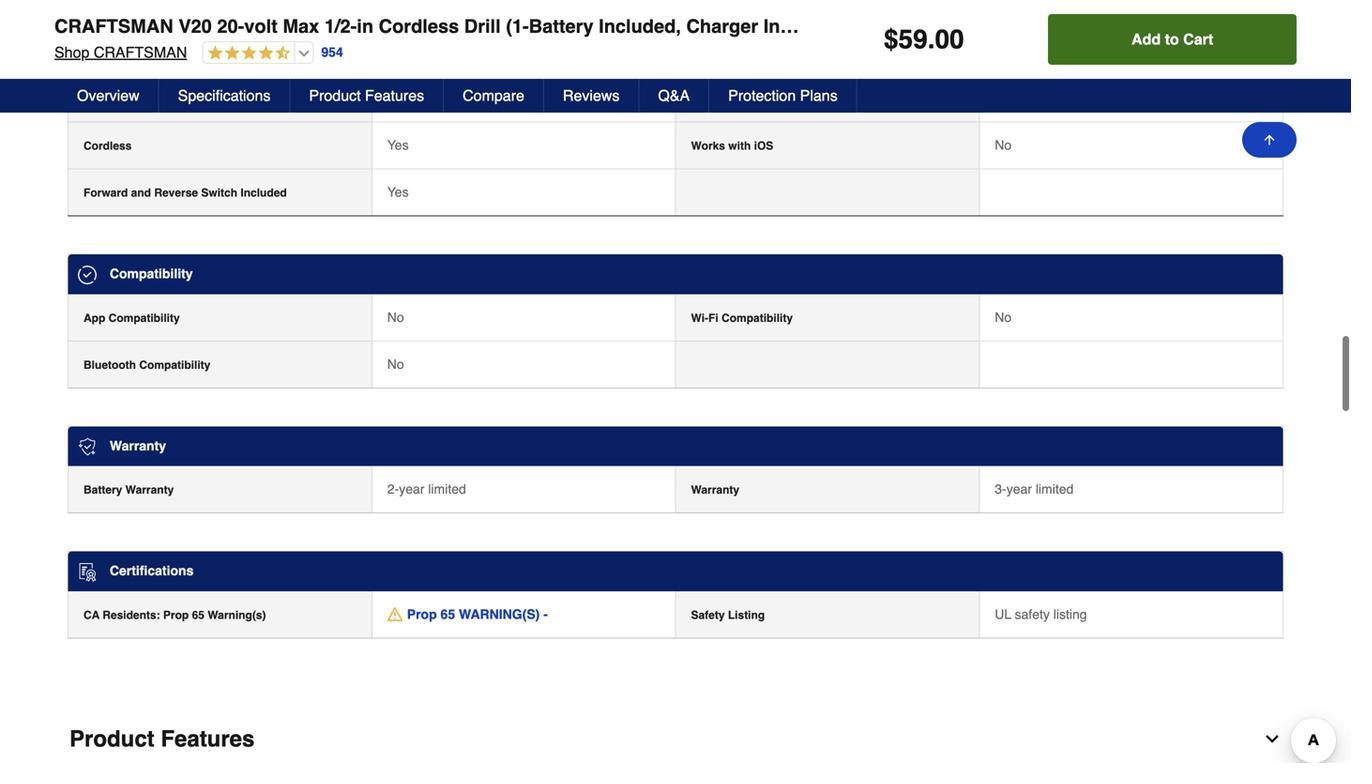 Task type: locate. For each thing, give the bounding box(es) containing it.
overview button
[[58, 79, 159, 113]]

1 vertical spatial battery
[[84, 484, 122, 497]]

battery
[[529, 15, 594, 37], [84, 484, 122, 497]]

compare
[[463, 87, 525, 104]]

0 horizontal spatial product features
[[69, 726, 255, 752]]

limited right 3-
[[1036, 482, 1074, 497]]

prop 65 warning(s) - link
[[387, 605, 548, 624]]

1 horizontal spatial limited
[[1036, 482, 1074, 497]]

and
[[131, 186, 151, 200]]

1 works from the top
[[691, 93, 726, 106]]

works
[[691, 93, 726, 106], [691, 140, 726, 153]]

1 yes from the top
[[387, 91, 409, 106]]

warning(s)
[[208, 609, 266, 622]]

works for works with android
[[691, 93, 726, 106]]

warning(s)
[[459, 607, 540, 622]]

0 horizontal spatial charger
[[84, 93, 127, 106]]

product
[[309, 87, 361, 104], [69, 726, 155, 752]]

product features
[[309, 87, 424, 104], [69, 726, 255, 752]]

1 horizontal spatial features
[[365, 87, 424, 104]]

volt
[[244, 15, 278, 37]]

works left ios
[[691, 140, 726, 153]]

listing
[[728, 609, 765, 622]]

limited
[[428, 482, 466, 497], [1036, 482, 1074, 497]]

specifications
[[178, 87, 271, 104]]

yes for included
[[387, 91, 409, 106]]

q&a
[[658, 87, 690, 104]]

charger up works with android
[[687, 15, 759, 37]]

2 with from the top
[[729, 140, 751, 153]]

included right switch
[[241, 186, 287, 200]]

compatibility up bluetooth compatibility
[[109, 312, 180, 325]]

with for android
[[729, 93, 751, 106]]

0 horizontal spatial included
[[130, 93, 176, 106]]

add to cart
[[1132, 31, 1214, 48]]

ul safety listing
[[995, 607, 1088, 622]]

(1-
[[506, 15, 529, 37]]

0 horizontal spatial year
[[399, 482, 425, 497]]

yes for and
[[387, 185, 409, 200]]

1 vertical spatial works
[[691, 140, 726, 153]]

1 horizontal spatial cordless
[[379, 15, 459, 37]]

limited for 3-year limited
[[1036, 482, 1074, 497]]

1 horizontal spatial battery
[[529, 15, 594, 37]]

charger
[[687, 15, 759, 37], [84, 93, 127, 106]]

wi-fi compatibility
[[691, 312, 793, 325]]

prop65 warning image
[[387, 607, 402, 622]]

0 vertical spatial works
[[691, 93, 726, 106]]

cordless
[[379, 15, 459, 37], [84, 140, 132, 153]]

1 vertical spatial with
[[729, 140, 751, 153]]

time
[[125, 46, 152, 59]]

yes
[[387, 91, 409, 106], [387, 138, 409, 153], [387, 185, 409, 200]]

-
[[544, 607, 548, 622]]

included down charge time (minutes) at the top of page
[[130, 93, 176, 106]]

craftsman
[[54, 15, 173, 37], [94, 44, 187, 61]]

0 horizontal spatial product
[[69, 726, 155, 752]]

listing
[[1054, 607, 1088, 622]]

limited right the 2-
[[428, 482, 466, 497]]

no
[[995, 138, 1012, 153], [387, 310, 404, 325], [995, 310, 1012, 325], [387, 357, 404, 372]]

product features button
[[290, 79, 444, 113], [49, 710, 1303, 763]]

with left android at the top right
[[729, 93, 751, 106]]

1 vertical spatial product features button
[[49, 710, 1303, 763]]

works right q&a
[[691, 93, 726, 106]]

0 vertical spatial with
[[729, 93, 751, 106]]

shop craftsman
[[54, 44, 187, 61]]

1 vertical spatial included
[[241, 186, 287, 200]]

1 horizontal spatial 65
[[441, 607, 455, 622]]

prop
[[407, 607, 437, 622], [163, 609, 189, 622]]

3 yes from the top
[[387, 185, 409, 200]]

3-year limited
[[995, 482, 1074, 497]]

cordless right the in
[[379, 15, 459, 37]]

0 vertical spatial product features
[[309, 87, 424, 104]]

product features for product features button to the top
[[309, 87, 424, 104]]

1 horizontal spatial year
[[1007, 482, 1033, 497]]

safety listing
[[691, 609, 765, 622]]

protection plans
[[729, 87, 838, 104]]

0 vertical spatial yes
[[387, 91, 409, 106]]

3-
[[995, 482, 1007, 497]]

compatibility down app compatibility
[[139, 359, 211, 372]]

compatibility
[[110, 266, 193, 281], [109, 312, 180, 325], [722, 312, 793, 325], [139, 359, 211, 372]]

1 year from the left
[[399, 482, 425, 497]]

app
[[84, 312, 105, 325]]

1 with from the top
[[729, 93, 751, 106]]

included
[[130, 93, 176, 106], [241, 186, 287, 200]]

1 vertical spatial features
[[161, 726, 255, 752]]

2 year from the left
[[1007, 482, 1033, 497]]

1 limited from the left
[[428, 482, 466, 497]]

.
[[928, 24, 935, 54]]

with
[[729, 93, 751, 106], [729, 140, 751, 153]]

$
[[884, 24, 899, 54]]

craftsman v20 20-volt max 1/2-in cordless drill (1-battery included, charger included)
[[54, 15, 847, 37]]

warranty
[[110, 438, 166, 453], [125, 484, 174, 497], [691, 484, 740, 497]]

compare button
[[444, 79, 544, 113]]

1 vertical spatial product
[[69, 726, 155, 752]]

$ 59 . 00
[[884, 24, 965, 54]]

compatibility right fi
[[722, 312, 793, 325]]

1 vertical spatial yes
[[387, 138, 409, 153]]

protection
[[729, 87, 796, 104]]

with left ios
[[729, 140, 751, 153]]

1 horizontal spatial charger
[[687, 15, 759, 37]]

65
[[441, 607, 455, 622], [192, 609, 205, 622]]

2 vertical spatial yes
[[387, 185, 409, 200]]

ca
[[84, 609, 100, 622]]

1 vertical spatial cordless
[[84, 140, 132, 153]]

2 limited from the left
[[1036, 482, 1074, 497]]

charger down charge
[[84, 93, 127, 106]]

0 horizontal spatial limited
[[428, 482, 466, 497]]

features
[[365, 87, 424, 104], [161, 726, 255, 752]]

2-year limited
[[387, 482, 466, 497]]

certifications
[[110, 563, 194, 578]]

v20
[[179, 15, 212, 37]]

cordless up forward
[[84, 140, 132, 153]]

prop right prop65 warning image
[[407, 607, 437, 622]]

1/2-
[[325, 15, 357, 37]]

20-
[[217, 15, 244, 37]]

year
[[399, 482, 425, 497], [1007, 482, 1033, 497]]

0 vertical spatial features
[[365, 87, 424, 104]]

1 horizontal spatial product features
[[309, 87, 424, 104]]

prop right residents:
[[163, 609, 189, 622]]

1 vertical spatial product features
[[69, 726, 255, 752]]

0 vertical spatial product
[[309, 87, 361, 104]]

2 works from the top
[[691, 140, 726, 153]]



Task type: vqa. For each thing, say whether or not it's contained in the screenshot.
bottom Works
yes



Task type: describe. For each thing, give the bounding box(es) containing it.
chevron down image
[[1264, 730, 1282, 749]]

year for 3-
[[1007, 482, 1033, 497]]

0 vertical spatial included
[[130, 93, 176, 106]]

1 horizontal spatial product
[[309, 87, 361, 104]]

ca residents: prop 65 warning(s)
[[84, 609, 266, 622]]

add to cart button
[[1049, 14, 1297, 65]]

0 horizontal spatial features
[[161, 726, 255, 752]]

0 vertical spatial product features button
[[290, 79, 444, 113]]

switch
[[201, 186, 238, 200]]

954
[[321, 45, 343, 60]]

charge
[[84, 46, 122, 59]]

protection plans button
[[710, 79, 858, 113]]

reviews
[[563, 87, 620, 104]]

max
[[283, 15, 319, 37]]

works with android
[[691, 93, 797, 106]]

add
[[1132, 31, 1161, 48]]

wi-
[[691, 312, 709, 325]]

battery warranty
[[84, 484, 174, 497]]

59
[[899, 24, 928, 54]]

works with ios
[[691, 140, 774, 153]]

0 horizontal spatial 65
[[192, 609, 205, 622]]

with for ios
[[729, 140, 751, 153]]

2 yes from the top
[[387, 138, 409, 153]]

reviews button
[[544, 79, 640, 113]]

arrow up image
[[1263, 132, 1278, 147]]

0 vertical spatial cordless
[[379, 15, 459, 37]]

1 horizontal spatial prop
[[407, 607, 437, 622]]

ul
[[995, 607, 1012, 622]]

charger included
[[84, 93, 176, 106]]

android
[[754, 93, 797, 106]]

0 vertical spatial charger
[[687, 15, 759, 37]]

limited for 2-year limited
[[428, 482, 466, 497]]

safety
[[1015, 607, 1050, 622]]

overview
[[77, 87, 140, 104]]

specifications button
[[159, 79, 290, 113]]

in
[[357, 15, 374, 37]]

product features for bottommost product features button
[[69, 726, 255, 752]]

0 vertical spatial battery
[[529, 15, 594, 37]]

drill
[[464, 15, 501, 37]]

included)
[[764, 15, 847, 37]]

0 vertical spatial craftsman
[[54, 15, 173, 37]]

safety
[[691, 609, 725, 622]]

4.5 stars image
[[203, 45, 290, 62]]

shop
[[54, 44, 90, 61]]

1 vertical spatial craftsman
[[94, 44, 187, 61]]

works for works with ios
[[691, 140, 726, 153]]

2-
[[387, 482, 399, 497]]

cart
[[1184, 31, 1214, 48]]

ios
[[754, 140, 774, 153]]

charge time (minutes)
[[84, 46, 205, 59]]

bluetooth compatibility
[[84, 359, 211, 372]]

00
[[935, 24, 965, 54]]

to
[[1166, 31, 1180, 48]]

1 horizontal spatial included
[[241, 186, 287, 200]]

plans
[[800, 87, 838, 104]]

residents:
[[103, 609, 160, 622]]

year for 2-
[[399, 482, 425, 497]]

compatibility up app compatibility
[[110, 266, 193, 281]]

0 horizontal spatial cordless
[[84, 140, 132, 153]]

fi
[[709, 312, 719, 325]]

forward
[[84, 186, 128, 200]]

included,
[[599, 15, 681, 37]]

reverse
[[154, 186, 198, 200]]

forward and reverse switch included
[[84, 186, 287, 200]]

1 vertical spatial charger
[[84, 93, 127, 106]]

0 horizontal spatial prop
[[163, 609, 189, 622]]

app compatibility
[[84, 312, 180, 325]]

bluetooth
[[84, 359, 136, 372]]

(minutes)
[[155, 46, 205, 59]]

q&a button
[[640, 79, 710, 113]]

0 horizontal spatial battery
[[84, 484, 122, 497]]

prop 65 warning(s) -
[[407, 607, 548, 622]]



